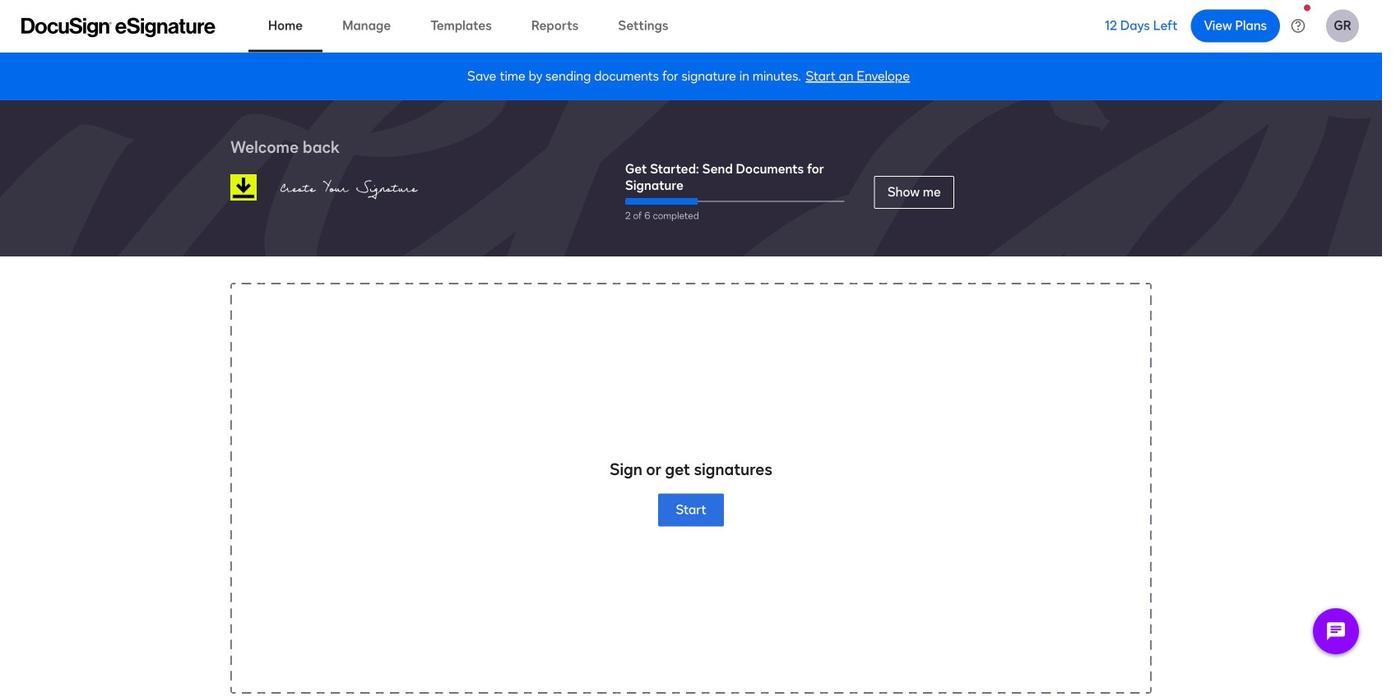 Task type: locate. For each thing, give the bounding box(es) containing it.
docusignlogo image
[[230, 174, 257, 201]]



Task type: vqa. For each thing, say whether or not it's contained in the screenshot.
SECONDARY NAVIGATION region
no



Task type: describe. For each thing, give the bounding box(es) containing it.
docusign esignature image
[[21, 18, 216, 37]]



